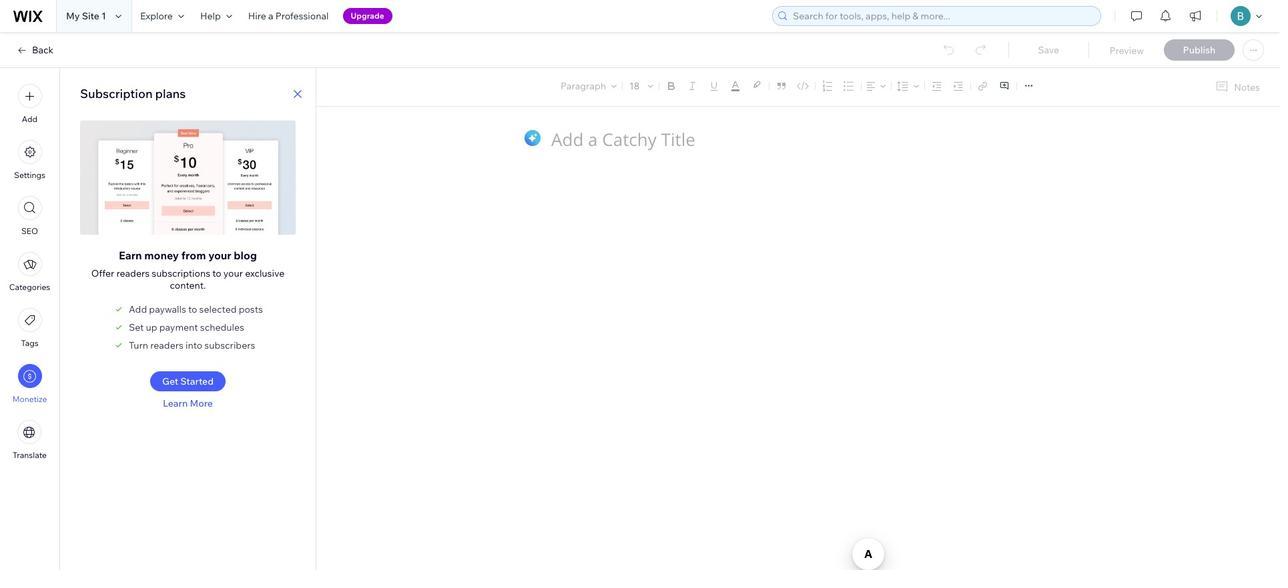 Task type: describe. For each thing, give the bounding box(es) containing it.
exclusive
[[245, 268, 285, 280]]

learn
[[163, 398, 188, 410]]

readers inside earn money from your blog offer readers subscriptions to your exclusive content.
[[116, 268, 150, 280]]

content.
[[170, 280, 206, 292]]

up
[[146, 322, 157, 334]]

paragraph
[[561, 80, 606, 92]]

money
[[144, 249, 179, 263]]

get started
[[162, 376, 214, 388]]

notes
[[1234, 81, 1260, 93]]

back button
[[16, 44, 53, 56]]

tags button
[[18, 308, 42, 348]]

paywalls
[[149, 304, 186, 316]]

plans
[[155, 86, 186, 101]]

help button
[[192, 0, 240, 32]]

turn
[[129, 340, 148, 352]]

monetize
[[12, 394, 47, 404]]

get
[[162, 376, 178, 388]]

earn money from your blog offer readers subscriptions to your exclusive content.
[[91, 249, 285, 292]]

menu containing add
[[0, 76, 59, 469]]

learn more link
[[163, 398, 213, 410]]

upgrade
[[351, 11, 384, 21]]

subscriptions
[[152, 268, 210, 280]]

professional
[[275, 10, 329, 22]]

schedules
[[200, 322, 244, 334]]

site
[[82, 10, 99, 22]]

my
[[66, 10, 80, 22]]

1
[[101, 10, 106, 22]]

learn more
[[163, 398, 213, 410]]

from
[[181, 249, 206, 263]]

offer
[[91, 268, 114, 280]]

Search for tools, apps, help & more... field
[[789, 7, 1097, 25]]

a
[[268, 10, 273, 22]]

payment
[[159, 322, 198, 334]]

to inside earn money from your blog offer readers subscriptions to your exclusive content.
[[212, 268, 221, 280]]

my site 1
[[66, 10, 106, 22]]



Task type: locate. For each thing, give the bounding box(es) containing it.
your down blog
[[223, 268, 243, 280]]

more
[[190, 398, 213, 410]]

0 vertical spatial readers
[[116, 268, 150, 280]]

upgrade button
[[343, 8, 392, 24]]

to right content.
[[212, 268, 221, 280]]

add paywalls to selected posts set up payment schedules turn readers into subscribers
[[129, 304, 263, 352]]

to inside add paywalls to selected posts set up payment schedules turn readers into subscribers
[[188, 304, 197, 316]]

settings
[[14, 170, 45, 180]]

seo
[[21, 226, 38, 236]]

started
[[180, 376, 214, 388]]

categories button
[[9, 252, 50, 292]]

readers down payment
[[150, 340, 183, 352]]

your left blog
[[208, 249, 231, 263]]

paragraph button
[[558, 77, 619, 95]]

translate
[[13, 451, 47, 461]]

set
[[129, 322, 144, 334]]

1 vertical spatial add
[[129, 304, 147, 316]]

subscription
[[80, 86, 153, 101]]

readers down earn
[[116, 268, 150, 280]]

0 vertical spatial your
[[208, 249, 231, 263]]

monetize button
[[12, 364, 47, 404]]

posts
[[239, 304, 263, 316]]

0 horizontal spatial to
[[188, 304, 197, 316]]

add
[[22, 114, 37, 124], [129, 304, 147, 316]]

get started button
[[150, 372, 226, 392]]

translate button
[[13, 421, 47, 461]]

add inside "button"
[[22, 114, 37, 124]]

0 vertical spatial to
[[212, 268, 221, 280]]

notes button
[[1210, 78, 1264, 96]]

0 horizontal spatial readers
[[116, 268, 150, 280]]

seo button
[[18, 196, 42, 236]]

settings button
[[14, 140, 45, 180]]

help
[[200, 10, 221, 22]]

add for add paywalls to selected posts set up payment schedules turn readers into subscribers
[[129, 304, 147, 316]]

add button
[[18, 84, 42, 124]]

add up settings button
[[22, 114, 37, 124]]

0 horizontal spatial add
[[22, 114, 37, 124]]

add for add
[[22, 114, 37, 124]]

1 vertical spatial readers
[[150, 340, 183, 352]]

to up payment
[[188, 304, 197, 316]]

hire
[[248, 10, 266, 22]]

1 vertical spatial your
[[223, 268, 243, 280]]

to
[[212, 268, 221, 280], [188, 304, 197, 316]]

categories
[[9, 282, 50, 292]]

Add a Catchy Title text field
[[551, 128, 1032, 151]]

hire a professional
[[248, 10, 329, 22]]

1 horizontal spatial to
[[212, 268, 221, 280]]

your
[[208, 249, 231, 263], [223, 268, 243, 280]]

tags
[[21, 338, 38, 348]]

readers inside add paywalls to selected posts set up payment schedules turn readers into subscribers
[[150, 340, 183, 352]]

into
[[186, 340, 202, 352]]

1 horizontal spatial add
[[129, 304, 147, 316]]

back
[[32, 44, 53, 56]]

add inside add paywalls to selected posts set up payment schedules turn readers into subscribers
[[129, 304, 147, 316]]

earn
[[119, 249, 142, 263]]

blog
[[234, 249, 257, 263]]

1 vertical spatial to
[[188, 304, 197, 316]]

0 vertical spatial add
[[22, 114, 37, 124]]

explore
[[140, 10, 173, 22]]

hire a professional link
[[240, 0, 337, 32]]

menu
[[0, 76, 59, 469]]

subscribers
[[204, 340, 255, 352]]

readers
[[116, 268, 150, 280], [150, 340, 183, 352]]

1 horizontal spatial readers
[[150, 340, 183, 352]]

subscription plans
[[80, 86, 186, 101]]

add up set
[[129, 304, 147, 316]]

selected
[[199, 304, 237, 316]]



Task type: vqa. For each thing, say whether or not it's contained in the screenshot.
Sidebar ELEMENT
no



